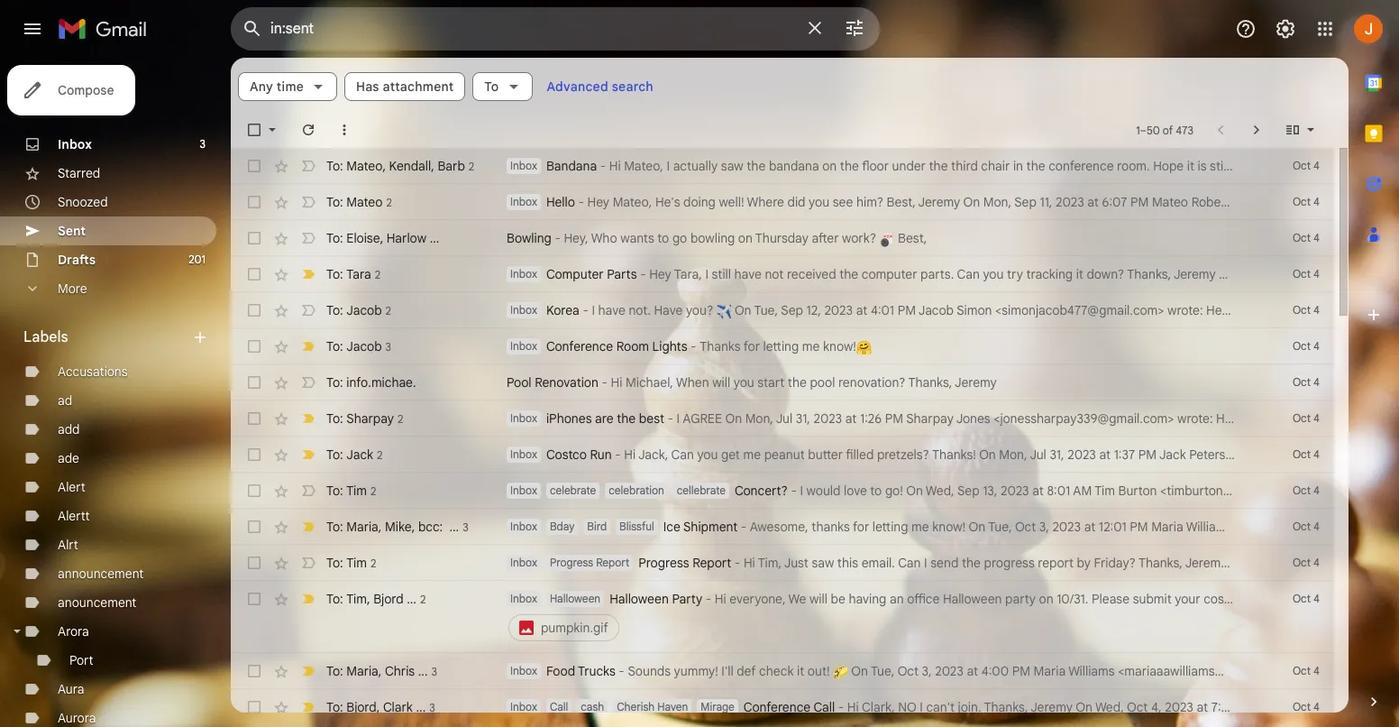 Task type: vqa. For each thing, say whether or not it's contained in the screenshot.
second 4 from the bottom
yes



Task type: locate. For each thing, give the bounding box(es) containing it.
4 to: from the top
[[327, 266, 343, 282]]

1 vertical spatial it
[[1077, 266, 1084, 282]]

1 horizontal spatial 31,
[[1050, 446, 1065, 463]]

2 inside to: jack 2
[[377, 448, 383, 461]]

call down out!
[[814, 699, 835, 715]]

0 vertical spatial best,
[[1270, 158, 1299, 174]]

, left the barb
[[431, 157, 435, 174]]

14 oct 4 from the top
[[1293, 664, 1321, 677]]

None checkbox
[[245, 193, 263, 211], [245, 337, 263, 355], [245, 410, 263, 428], [245, 446, 263, 464], [245, 554, 263, 572], [245, 590, 263, 608], [245, 193, 263, 211], [245, 337, 263, 355], [245, 410, 263, 428], [245, 446, 263, 464], [245, 554, 263, 572], [245, 590, 263, 608]]

pm right 4:01
[[898, 302, 916, 318]]

tue,
[[755, 302, 778, 318], [871, 663, 895, 679]]

having
[[849, 591, 887, 607]]

<mariaaawilliams@gmail.com>
[[1119, 663, 1292, 679]]

7 4 from the top
[[1314, 375, 1321, 389]]

williams
[[1069, 663, 1115, 679]]

12 row from the top
[[231, 545, 1335, 581]]

15 oct 4 from the top
[[1293, 700, 1321, 713]]

0 vertical spatial sep
[[1015, 194, 1037, 210]]

halloween party - hi everyone, we will be having an office halloween party on 10/31. please submit your costume ideas in this email thread
[[610, 591, 1400, 607]]

11 4 from the top
[[1314, 520, 1321, 533]]

1 4 from the top
[[1314, 159, 1321, 172]]

actually
[[673, 158, 718, 174]]

inbox inside the inbox computer parts - hey tara, i still have not received the computer parts. can you try tracking it down? thanks, jeremy on mon, jul 31, 2023 at 6:54 am
[[511, 267, 538, 281]]

0 horizontal spatial thanks,
[[909, 374, 953, 391]]

2 vertical spatial jul
[[1030, 446, 1047, 463]]

report
[[693, 555, 732, 571], [596, 556, 630, 569]]

... right clark on the bottom of page
[[416, 699, 426, 715]]

2 vertical spatial tim
[[347, 590, 367, 607]]

report for progress report -
[[693, 555, 732, 571]]

at left '6:54'
[[1340, 266, 1351, 282]]

- right parts
[[641, 266, 646, 282]]

0 horizontal spatial iphones
[[547, 410, 592, 427]]

ice shipment -
[[664, 519, 750, 535]]

0 horizontal spatial it
[[797, 663, 805, 679]]

hi for bandana
[[610, 158, 621, 174]]

11 oct 4 from the top
[[1293, 520, 1321, 533]]

mirage
[[701, 700, 735, 713]]

food
[[547, 663, 576, 679]]

, left clark on the bottom of page
[[377, 699, 380, 715]]

- down 🌮 image
[[839, 699, 844, 715]]

will
[[713, 374, 731, 391], [810, 591, 828, 607]]

to: down more image
[[327, 157, 343, 174]]

2 up to: tim , bjord ... 2
[[371, 556, 376, 570]]

1 vertical spatial to
[[1367, 302, 1379, 318]]

1 vertical spatial can
[[672, 446, 694, 463]]

sent link
[[58, 223, 86, 239]]

0 horizontal spatial on
[[739, 230, 753, 246]]

1 vertical spatial me
[[744, 446, 761, 463]]

s
[[1398, 158, 1400, 174]]

1 horizontal spatial are
[[1338, 410, 1357, 427]]

aura link
[[58, 681, 84, 697]]

can
[[958, 266, 980, 282], [672, 446, 694, 463]]

1 vertical spatial to: tim 2
[[327, 554, 376, 571]]

room
[[617, 338, 649, 354]]

0 vertical spatial me
[[803, 338, 820, 354]]

🎳 image
[[880, 232, 895, 247]]

6 row from the top
[[231, 328, 1335, 364]]

1 vertical spatial have
[[599, 302, 626, 318]]

11 to: from the top
[[327, 518, 343, 534]]

1
[[1137, 123, 1141, 137]]

jacob down parts.
[[919, 302, 954, 318]]

tim
[[347, 482, 367, 498], [347, 554, 367, 571], [347, 590, 367, 607]]

✈ image
[[717, 304, 732, 319]]

2 for progress report -
[[371, 556, 376, 570]]

4 for inbox hello - hey mateo, he's doing well! where did you see him? best, jeremy on mon, sep 11, 2023 at 6:07 pm mateo roberts <mateoroberts871@gmail.co
[[1314, 195, 1321, 208]]

1 horizontal spatial to
[[1367, 302, 1379, 318]]

jacob down tara
[[347, 302, 382, 318]]

progress for progress report -
[[639, 555, 690, 571]]

1 horizontal spatial sep
[[1015, 194, 1037, 210]]

to
[[485, 78, 499, 95]]

oct for inbox conference room lights
[[1293, 339, 1311, 353]]

oct 4 for ice shipment -
[[1293, 520, 1321, 533]]

1 horizontal spatial report
[[693, 555, 732, 571]]

jacob for thanks for letting me know!
[[347, 338, 382, 354]]

2 for concert? -
[[371, 484, 376, 497]]

8 to: from the top
[[327, 410, 343, 426]]

2 inside to: jacob 2
[[386, 304, 391, 317]]

advanced search
[[547, 78, 654, 95]]

to: tim 2 for concert?
[[327, 482, 376, 498]]

on
[[1347, 158, 1364, 174], [964, 194, 981, 210], [1219, 266, 1236, 282], [735, 302, 752, 318], [726, 410, 742, 427], [980, 446, 997, 463], [852, 663, 869, 679]]

celebrate
[[550, 483, 597, 497]]

row up did
[[231, 148, 1400, 184]]

1 vertical spatial in
[[1291, 591, 1301, 607]]

oct
[[1293, 159, 1311, 172], [1293, 195, 1311, 208], [1293, 231, 1311, 244], [1293, 267, 1311, 281], [1293, 303, 1311, 317], [1293, 339, 1311, 353], [1293, 375, 1311, 389], [1293, 411, 1311, 425], [1293, 447, 1311, 461], [1293, 483, 1311, 497], [1293, 520, 1311, 533], [1293, 556, 1311, 569], [1293, 592, 1311, 605], [898, 663, 919, 679], [1293, 664, 1311, 677], [1293, 700, 1311, 713]]

31, down <jonessharpay339@gmail.com>
[[1050, 446, 1065, 463]]

inbox conference room lights
[[511, 338, 688, 354]]

- left hey,
[[555, 230, 561, 246]]

12 to: from the top
[[327, 554, 343, 571]]

oct 4 for inbox korea
[[1293, 303, 1321, 317]]

2 for inbox korea
[[386, 304, 391, 317]]

have left not.
[[599, 302, 626, 318]]

roberts
[[1192, 194, 1237, 210]]

0 vertical spatial mateo,
[[624, 158, 664, 174]]

1 horizontal spatial have
[[735, 266, 762, 282]]

9 row from the top
[[231, 437, 1400, 473]]

oct for concert? -
[[1293, 483, 1311, 497]]

1 vertical spatial will
[[810, 591, 828, 607]]

0 vertical spatial will
[[713, 374, 731, 391]]

mateo
[[347, 157, 383, 174], [347, 193, 383, 210], [1153, 194, 1189, 210]]

row down the letting
[[231, 364, 1335, 400]]

, for chris
[[379, 663, 382, 679]]

i'll
[[722, 663, 734, 679]]

more image
[[336, 121, 354, 139]]

tim for progress
[[347, 554, 367, 571]]

inbox iphones are the best - i agree on mon, jul 31, 2023 at 1:26 pm sharpay jones <jonessharpay339@gmail.com> wrote: hey jeremy, iphones are the bes
[[511, 410, 1400, 427]]

4 for inbox korea
[[1314, 303, 1321, 317]]

get
[[722, 446, 740, 463]]

0 vertical spatial 31,
[[1290, 266, 1305, 282]]

oct 4 for inbox iphones are the best - i agree on mon, jul 31, 2023 at 1:26 pm sharpay jones <jonessharpay339@gmail.com> wrote: hey jeremy, iphones are the bes
[[1293, 411, 1321, 425]]

0 vertical spatial to
[[658, 230, 670, 246]]

, left harlow
[[380, 230, 384, 246]]

2 inside to: tim , bjord ... 2
[[420, 592, 426, 606]]

4 4 from the top
[[1314, 267, 1321, 281]]

, for kendall
[[383, 157, 386, 174]]

sep left 11,
[[1015, 194, 1037, 210]]

to: up to: jack 2
[[327, 410, 343, 426]]

concert?
[[735, 483, 788, 499]]

tim for concert?
[[347, 482, 367, 498]]

... for to: bjord , clark ... 3
[[416, 699, 426, 715]]

10/31.
[[1057, 591, 1089, 607]]

1 vertical spatial best,
[[887, 194, 916, 210]]

down?
[[1087, 266, 1125, 282]]

main menu image
[[22, 18, 43, 40]]

on right bandana
[[823, 158, 837, 174]]

9 oct 4 from the top
[[1293, 447, 1321, 461]]

row
[[231, 148, 1400, 184], [231, 184, 1400, 220], [231, 220, 1335, 256], [231, 256, 1400, 292], [231, 292, 1400, 328], [231, 328, 1335, 364], [231, 364, 1335, 400], [231, 400, 1400, 437], [231, 437, 1400, 473], [231, 473, 1335, 509], [231, 509, 1335, 545], [231, 545, 1335, 581], [231, 581, 1400, 653], [231, 653, 1400, 689], [231, 689, 1335, 725]]

to: tim 2 down to: jack 2
[[327, 482, 376, 498]]

6 oct 4 from the top
[[1293, 339, 1321, 353]]

inbox inside 'inbox conference room lights'
[[511, 339, 538, 353]]

0 horizontal spatial 31,
[[796, 410, 811, 427]]

progress report -
[[639, 555, 744, 571]]

2 inside to: tara 2
[[375, 267, 381, 281]]

hi inside cell
[[715, 591, 727, 607]]

iphones down renovation
[[547, 410, 592, 427]]

mateo, up he's
[[624, 158, 664, 174]]

7 to: from the top
[[327, 374, 343, 391]]

starred link
[[58, 165, 100, 181]]

at left 1:26
[[846, 410, 857, 427]]

any
[[250, 78, 273, 95]]

0 horizontal spatial call
[[550, 700, 569, 713]]

2 vertical spatial it
[[797, 663, 805, 679]]

10 4 from the top
[[1314, 483, 1321, 497]]

3 4 from the top
[[1314, 231, 1321, 244]]

12,
[[807, 302, 822, 318]]

inbox inside labels navigation
[[58, 136, 92, 152]]

jack left peters
[[1160, 446, 1187, 463]]

settings image
[[1275, 18, 1297, 40]]

2 vertical spatial 31,
[[1050, 446, 1065, 463]]

2 down to: jack 2
[[371, 484, 376, 497]]

hope
[[1154, 158, 1184, 174]]

2 tim from the top
[[347, 554, 367, 571]]

8 row from the top
[[231, 400, 1400, 437]]

there!
[[1233, 158, 1267, 174]]

doing
[[684, 194, 716, 210]]

maria left mike
[[347, 518, 379, 534]]

2 vertical spatial wrote:
[[1295, 663, 1331, 679]]

on right thanks!
[[980, 446, 997, 463]]

sharpay
[[347, 410, 394, 426], [907, 410, 954, 427]]

it
[[1188, 158, 1195, 174], [1077, 266, 1084, 282], [797, 663, 805, 679]]

1 horizontal spatial it
[[1077, 266, 1084, 282]]

advanced search options image
[[837, 10, 873, 46]]

oct 4 for inbox food trucks
[[1293, 664, 1321, 677]]

bjord left clark on the bottom of page
[[347, 699, 377, 715]]

15 row from the top
[[231, 689, 1335, 725]]

2 vertical spatial on
[[1040, 591, 1054, 607]]

0 vertical spatial thanks,
[[1128, 266, 1172, 282]]

0 horizontal spatial sep
[[781, 302, 804, 318]]

inbox up inbox food trucks
[[511, 592, 538, 605]]

to: tim 2 up to: tim , bjord ... 2
[[327, 554, 376, 571]]

2 horizontal spatial jul
[[1270, 266, 1287, 282]]

1 to: tim 2 from the top
[[327, 482, 376, 498]]

hi left jack,
[[624, 446, 636, 463]]

add link
[[58, 421, 80, 437]]

... for to: eloise , harlow ...
[[430, 230, 440, 246]]

3 inside to: maria , mike , bcc : ... 3
[[463, 520, 469, 534]]

0 vertical spatial can
[[958, 266, 980, 282]]

best,
[[1270, 158, 1299, 174], [887, 194, 916, 210], [895, 230, 928, 246]]

in left this in the right bottom of the page
[[1291, 591, 1301, 607]]

0 vertical spatial on
[[823, 158, 837, 174]]

inbox left bandana at the left top of the page
[[511, 159, 538, 172]]

report down shipment
[[693, 555, 732, 571]]

tab list
[[1349, 58, 1400, 662]]

1 row from the top
[[231, 148, 1400, 184]]

10 oct 4 from the top
[[1293, 483, 1321, 497]]

🌮 image
[[834, 665, 849, 680]]

1 vertical spatial tim
[[347, 554, 367, 571]]

the left best
[[617, 410, 636, 427]]

5 row from the top
[[231, 292, 1400, 328]]

inbox left costco
[[511, 447, 538, 461]]

3,
[[922, 663, 932, 679]]

oct for inbox korea
[[1293, 303, 1311, 317]]

3 inside the to: jacob 3
[[386, 340, 392, 353]]

cell containing halloween party
[[507, 590, 1400, 644]]

1 horizontal spatial have
[[1279, 302, 1308, 318]]

maria left chris
[[347, 663, 379, 679]]

0 horizontal spatial tue,
[[755, 302, 778, 318]]

1 to: from the top
[[327, 157, 343, 174]]

butter
[[808, 446, 843, 463]]

None search field
[[231, 7, 880, 51]]

3 row from the top
[[231, 220, 1335, 256]]

email
[[1328, 591, 1359, 607]]

to: sharpay 2
[[327, 410, 404, 426]]

row up the concert? - at bottom right
[[231, 437, 1400, 473]]

mateo up the to: mateo 2
[[347, 157, 383, 174]]

1 vertical spatial still
[[712, 266, 732, 282]]

1 horizontal spatial in
[[1291, 591, 1301, 607]]

2 inside the to: mateo 2
[[386, 195, 392, 209]]

0 horizontal spatial are
[[595, 410, 614, 427]]

in inside cell
[[1291, 591, 1301, 607]]

iphones up <jackpeters260@gmail.com>
[[1289, 410, 1335, 427]]

snoozed link
[[58, 194, 108, 210]]

1 horizontal spatial will
[[810, 591, 828, 607]]

inbox inside inbox food trucks
[[511, 664, 538, 677]]

to:
[[327, 157, 343, 174], [327, 193, 343, 210], [327, 230, 343, 246], [327, 266, 343, 282], [327, 302, 343, 318], [327, 338, 343, 354], [327, 374, 343, 391], [327, 410, 343, 426], [327, 446, 343, 462], [327, 482, 343, 498], [327, 518, 343, 534], [327, 554, 343, 571], [327, 590, 343, 607], [327, 663, 343, 679], [327, 699, 343, 715]]

inbox down pool
[[511, 411, 538, 425]]

0 horizontal spatial sharpay
[[347, 410, 394, 426]]

have
[[654, 302, 683, 318], [1279, 302, 1308, 318]]

3 inside to: bjord , clark ... 3
[[430, 700, 435, 714]]

to: tim 2 for progress
[[327, 554, 376, 571]]

0 vertical spatial jul
[[1270, 266, 1287, 282]]

1 vertical spatial conference
[[744, 699, 811, 715]]

0 vertical spatial still
[[1211, 158, 1230, 174]]

9 4 from the top
[[1314, 447, 1321, 461]]

6:54
[[1354, 266, 1379, 282]]

have left been
[[1279, 302, 1308, 318]]

at
[[1088, 194, 1099, 210], [1340, 266, 1351, 282], [857, 302, 868, 318], [846, 410, 857, 427], [1100, 446, 1111, 463], [967, 663, 979, 679]]

1 horizontal spatial halloween
[[610, 591, 669, 607]]

best, up computer
[[895, 230, 928, 246]]

an
[[890, 591, 904, 607]]

row down the concert? - at bottom right
[[231, 509, 1335, 545]]

31, left '6:54'
[[1290, 266, 1305, 282]]

refresh image
[[299, 121, 318, 139]]

have left not
[[735, 266, 762, 282]]

ice
[[664, 519, 681, 535]]

0 vertical spatial to: tim 2
[[327, 482, 376, 498]]

tim down to: jack 2
[[347, 482, 367, 498]]

None checkbox
[[245, 121, 263, 139], [245, 157, 263, 175], [245, 229, 263, 247], [245, 265, 263, 283], [245, 301, 263, 319], [245, 373, 263, 391], [245, 482, 263, 500], [245, 518, 263, 536], [245, 662, 263, 680], [245, 698, 263, 716], [245, 121, 263, 139], [245, 157, 263, 175], [245, 229, 263, 247], [245, 265, 263, 283], [245, 301, 263, 319], [245, 373, 263, 391], [245, 482, 263, 500], [245, 518, 263, 536], [245, 662, 263, 680], [245, 698, 263, 716]]

0 horizontal spatial me
[[744, 446, 761, 463]]

inbox inside inbox korea
[[511, 303, 538, 317]]

best, right him?
[[887, 194, 916, 210]]

row up 12,
[[231, 256, 1400, 292]]

1 vertical spatial jul
[[776, 410, 793, 427]]

6:07
[[1103, 194, 1128, 210]]

sep
[[1015, 194, 1037, 210], [781, 302, 804, 318]]

1 oct 4 from the top
[[1293, 159, 1321, 172]]

7 oct 4 from the top
[[1293, 375, 1321, 389]]

at left 4:00
[[967, 663, 979, 679]]

under
[[893, 158, 926, 174]]

1 vertical spatial thanks,
[[909, 374, 953, 391]]

0 horizontal spatial have
[[654, 302, 683, 318]]

1 tim from the top
[[347, 482, 367, 498]]

1 horizontal spatial conference
[[744, 699, 811, 715]]

0 horizontal spatial to
[[658, 230, 670, 246]]

to: up to: maria , chris ... 3
[[327, 590, 343, 607]]

bday
[[550, 520, 575, 533]]

inbox up bowling
[[511, 195, 538, 208]]

oct 4 for inbox costco run - hi jack, can you get me peanut butter filled pretzels? thanks! on mon, jul 31, 2023 at 1:37 pm jack peters <jackpeters260@gmail.com> w
[[1293, 447, 1321, 461]]

10 row from the top
[[231, 473, 1335, 509]]

<jonessharpay339@gmail.com>
[[994, 410, 1175, 427]]

15 4 from the top
[[1314, 700, 1321, 713]]

halloween for halloween party - hi everyone, we will be having an office halloween party on 10/31. please submit your costume ideas in this email thread
[[610, 591, 669, 607]]

1 vertical spatial tue,
[[871, 663, 895, 679]]

, for harlow
[[380, 230, 384, 246]]

0 vertical spatial it
[[1188, 158, 1195, 174]]

still right is
[[1211, 158, 1230, 174]]

3 oct 4 from the top
[[1293, 231, 1321, 244]]

inbox link
[[58, 136, 92, 152]]

2 to: tim 2 from the top
[[327, 554, 376, 571]]

jacob down to: jacob 2 at the left
[[347, 338, 382, 354]]

work?
[[843, 230, 877, 246]]

... right harlow
[[430, 230, 440, 246]]

1 horizontal spatial still
[[1211, 158, 1230, 174]]

1 horizontal spatial iphones
[[1289, 410, 1335, 427]]

12 4 from the top
[[1314, 556, 1321, 569]]

1 horizontal spatial me
[[803, 338, 820, 354]]

0 horizontal spatial in
[[1014, 158, 1024, 174]]

hi right party
[[715, 591, 727, 607]]

9 to: from the top
[[327, 446, 343, 462]]

hi right bandana at the left top of the page
[[610, 158, 621, 174]]

1 horizontal spatial tue,
[[871, 663, 895, 679]]

computer
[[547, 266, 604, 282]]

inbox inside inbox hello - hey mateo, he's doing well! where did you see him? best, jeremy on mon, sep 11, 2023 at 6:07 pm mateo roberts <mateoroberts871@gmail.co
[[511, 195, 538, 208]]

1 horizontal spatial thanks,
[[1128, 266, 1172, 282]]

Search mail text field
[[271, 20, 794, 38]]

jeremy,
[[1232, 302, 1276, 318], [1241, 410, 1286, 427]]

2 row from the top
[[231, 184, 1400, 220]]

to: jacob 3
[[327, 338, 392, 354]]

6 4 from the top
[[1314, 339, 1321, 353]]

tim up to: maria , chris ... 3
[[347, 590, 367, 607]]

conference call -
[[744, 699, 848, 715]]

search mail image
[[236, 13, 269, 45]]

to left go
[[658, 230, 670, 246]]

mateo for ,
[[347, 157, 383, 174]]

2 4 from the top
[[1314, 195, 1321, 208]]

13 oct 4 from the top
[[1293, 592, 1321, 605]]

to: down to: maria , chris ... 3
[[327, 699, 343, 715]]

best, right the there!
[[1270, 158, 1299, 174]]

tue, up - thanks for letting me know!
[[755, 302, 778, 318]]

alrt link
[[58, 537, 78, 553]]

oct for inbox bandana - hi mateo, i actually saw the bandana on the floor under the third chair in the conference room. hope it is still there! best, jeremy on mon, s
[[1293, 159, 1311, 172]]

14 row from the top
[[231, 653, 1400, 689]]

in right the chair
[[1014, 158, 1024, 174]]

are left bes
[[1338, 410, 1357, 427]]

4 oct 4 from the top
[[1293, 267, 1321, 281]]

it left out!
[[797, 663, 805, 679]]

inbox up the starred
[[58, 136, 92, 152]]

row down peanut
[[231, 473, 1335, 509]]

conference up renovation
[[547, 338, 614, 354]]

5 oct 4 from the top
[[1293, 303, 1321, 317]]

cell
[[507, 590, 1400, 644]]

<simonjacob477@gmail.com>
[[996, 302, 1165, 318]]

progress down 'ice'
[[639, 555, 690, 571]]

row down check
[[231, 689, 1335, 725]]

on
[[823, 158, 837, 174], [739, 230, 753, 246], [1040, 591, 1054, 607]]

1 vertical spatial 31,
[[796, 410, 811, 427]]

2 iphones from the left
[[1289, 410, 1335, 427]]

on right agree
[[726, 410, 742, 427]]

2 up the to: jacob 3
[[386, 304, 391, 317]]

1 horizontal spatial progress
[[639, 555, 690, 571]]

after
[[812, 230, 839, 246]]

0 vertical spatial tue,
[[755, 302, 778, 318]]

inbox computer parts - hey tara, i still have not received the computer parts. can you try tracking it down? thanks, jeremy on mon, jul 31, 2023 at 6:54 am
[[511, 266, 1400, 282]]

1 horizontal spatial on
[[823, 158, 837, 174]]

thanks, right 'down?'
[[1128, 266, 1172, 282]]

12 oct 4 from the top
[[1293, 556, 1321, 569]]

2 oct 4 from the top
[[1293, 195, 1321, 208]]

mateo,
[[624, 158, 664, 174], [613, 194, 652, 210]]

0 vertical spatial wrote:
[[1168, 302, 1204, 318]]

labels heading
[[23, 328, 191, 346]]

report for progress report
[[596, 556, 630, 569]]

, for clark
[[377, 699, 380, 715]]

0 horizontal spatial have
[[599, 302, 626, 318]]

0 horizontal spatial report
[[596, 556, 630, 569]]

main content
[[231, 58, 1400, 727]]

will left be
[[810, 591, 828, 607]]

progress report
[[550, 556, 630, 569]]

alertt
[[58, 508, 90, 524]]

conference
[[1049, 158, 1114, 174]]

accusations link
[[58, 364, 128, 380]]

well!
[[719, 194, 745, 210]]

2 inside "to: sharpay 2"
[[398, 412, 404, 425]]

inbox left celebrate
[[511, 483, 538, 497]]

5 4 from the top
[[1314, 303, 1321, 317]]

clear search image
[[797, 10, 833, 46]]

to button
[[473, 72, 533, 101]]

row up start
[[231, 328, 1335, 364]]

tue, right 🌮 image
[[871, 663, 895, 679]]

14 4 from the top
[[1314, 664, 1321, 677]]

in
[[1014, 158, 1024, 174], [1291, 591, 1301, 607]]

0 horizontal spatial conference
[[547, 338, 614, 354]]

will inside cell
[[810, 591, 828, 607]]

shipment
[[684, 519, 738, 535]]

2 horizontal spatial 31,
[[1290, 266, 1305, 282]]

1 vertical spatial mateo,
[[613, 194, 652, 210]]

2023 right 3,
[[936, 663, 964, 679]]

0 horizontal spatial will
[[713, 374, 731, 391]]

the up 11,
[[1027, 158, 1046, 174]]

2 down bcc on the bottom of the page
[[420, 592, 426, 606]]

row up out!
[[231, 581, 1400, 653]]

oct 4 for inbox bandana - hi mateo, i actually saw the bandana on the floor under the third chair in the conference room. hope it is still there! best, jeremy on mon, s
[[1293, 159, 1321, 172]]

4 for inbox bandana - hi mateo, i actually saw the bandana on the floor under the third chair in the conference room. hope it is still there! best, jeremy on mon, s
[[1314, 159, 1321, 172]]

2 horizontal spatial on
[[1040, 591, 1054, 607]]

0 horizontal spatial jul
[[776, 410, 793, 427]]

oct for inbox computer parts - hey tara, i still have not received the computer parts. can you try tracking it down? thanks, jeremy on mon, jul 31, 2023 at 6:54 am
[[1293, 267, 1311, 281]]

1 vertical spatial jeremy,
[[1241, 410, 1286, 427]]

8 oct 4 from the top
[[1293, 411, 1321, 425]]

8 4 from the top
[[1314, 411, 1321, 425]]

- thanks for letting me know!
[[688, 338, 857, 354]]

oct for progress report -
[[1293, 556, 1311, 569]]

on right party
[[1040, 591, 1054, 607]]

oct 4 for inbox hello - hey mateo, he's doing well! where did you see him? best, jeremy on mon, sep 11, 2023 at 6:07 pm mateo roberts <mateoroberts871@gmail.co
[[1293, 195, 1321, 208]]

1 50 of 473
[[1137, 123, 1194, 137]]

still
[[1211, 158, 1230, 174], [712, 266, 732, 282]]

1 are from the left
[[595, 410, 614, 427]]

tue, for sep
[[755, 302, 778, 318]]

eloise
[[347, 230, 380, 246]]

1 horizontal spatial can
[[958, 266, 980, 282]]

0 horizontal spatial progress
[[550, 556, 594, 569]]



Task type: describe. For each thing, give the bounding box(es) containing it.
info.michae.
[[347, 374, 416, 391]]

on tue, sep 12, 2023 at 4:01 pm jacob simon <simonjacob477@gmail.com> wrote: hey jeremy, have you been to kor
[[732, 302, 1400, 318]]

harlow
[[387, 230, 427, 246]]

6 to: from the top
[[327, 338, 343, 354]]

- right best
[[668, 410, 674, 427]]

pm right 6:07
[[1131, 194, 1150, 210]]

to: jacob 2
[[327, 302, 391, 318]]

- right the trucks
[[619, 663, 625, 679]]

mateo down 'hope'
[[1153, 194, 1189, 210]]

at left 1:37
[[1100, 446, 1111, 463]]

mateo for 2
[[347, 193, 383, 210]]

inbox inside inbox costco run - hi jack, can you get me peanut butter filled pretzels? thanks! on mon, jul 31, 2023 at 1:37 pm jack peters <jackpeters260@gmail.com> w
[[511, 447, 538, 461]]

oct 4 for inbox conference room lights
[[1293, 339, 1321, 353]]

4 for concert? -
[[1314, 483, 1321, 497]]

sounds
[[628, 663, 671, 679]]

bandana
[[769, 158, 820, 174]]

be
[[831, 591, 846, 607]]

pm right 1:26
[[885, 410, 904, 427]]

alrt
[[58, 537, 78, 553]]

the right saw
[[747, 158, 766, 174]]

please
[[1092, 591, 1130, 607]]

start
[[758, 374, 785, 391]]

search
[[612, 78, 654, 95]]

will for be
[[810, 591, 828, 607]]

i right korea
[[592, 302, 595, 318]]

2 for inbox computer parts - hey tara, i still have not received the computer parts. can you try tracking it down? thanks, jeremy on mon, jul 31, 2023 at 6:54 am
[[375, 267, 381, 281]]

jeremy down inbox bandana - hi mateo, i actually saw the bandana on the floor under the third chair in the conference room. hope it is still there! best, jeremy on mon, s at the top
[[919, 194, 961, 210]]

0 vertical spatial bjord
[[374, 590, 404, 607]]

arora
[[58, 623, 89, 640]]

... right :
[[450, 518, 459, 534]]

jeremy down roberts
[[1174, 266, 1216, 282]]

11,
[[1040, 194, 1053, 210]]

wrote: for <simonjacob477@gmail.com>
[[1168, 302, 1204, 318]]

0 vertical spatial in
[[1014, 158, 1024, 174]]

jeremy up jones
[[955, 374, 997, 391]]

on down third
[[964, 194, 981, 210]]

4 for inbox conference room lights
[[1314, 339, 1321, 353]]

i left agree
[[677, 410, 680, 427]]

aura
[[58, 681, 84, 697]]

hi for renovation
[[611, 374, 623, 391]]

oct for inbox iphones are the best - i agree on mon, jul 31, 2023 at 1:26 pm sharpay jones <jonessharpay339@gmail.com> wrote: hey jeremy, iphones are the bes
[[1293, 411, 1311, 425]]

costco
[[547, 446, 587, 463]]

inbox hello - hey mateo, he's doing well! where did you see him? best, jeremy on mon, sep 11, 2023 at 6:07 pm mateo roberts <mateoroberts871@gmail.co
[[511, 194, 1400, 210]]

- up "everyone," on the bottom
[[735, 555, 741, 571]]

arora link
[[58, 623, 89, 640]]

- right shipment
[[741, 519, 747, 535]]

2 for inbox hello - hey mateo, he's doing well! where did you see him? best, jeremy on mon, sep 11, 2023 at 6:07 pm mateo roberts <mateoroberts871@gmail.co
[[386, 195, 392, 209]]

port link
[[69, 652, 93, 668]]

0 horizontal spatial can
[[672, 446, 694, 463]]

0 vertical spatial conference
[[547, 338, 614, 354]]

hello
[[547, 194, 575, 210]]

50
[[1147, 123, 1161, 137]]

did
[[788, 194, 806, 210]]

who
[[591, 230, 618, 246]]

advanced
[[547, 78, 609, 95]]

him?
[[857, 194, 884, 210]]

the left pool
[[788, 374, 807, 391]]

2 to: from the top
[[327, 193, 343, 210]]

you left start
[[734, 374, 755, 391]]

2023 down <jonessharpay339@gmail.com>
[[1068, 446, 1097, 463]]

accusations
[[58, 364, 128, 380]]

at left 6:07
[[1088, 194, 1099, 210]]

- right party
[[706, 591, 712, 607]]

aurora link
[[58, 710, 96, 726]]

2 for inbox costco run - hi jack, can you get me peanut butter filled pretzels? thanks! on mon, jul 31, 2023 at 1:37 pm jack peters <jackpeters260@gmail.com> w
[[377, 448, 383, 461]]

pretzels?
[[878, 446, 930, 463]]

inbox down inbox food trucks
[[511, 700, 538, 713]]

ade
[[58, 450, 79, 466]]

13 row from the top
[[231, 581, 1400, 653]]

bowling
[[507, 230, 552, 246]]

1 vertical spatial wrote:
[[1178, 410, 1214, 427]]

halloween for halloween
[[550, 592, 601, 605]]

on left s at right top
[[1347, 158, 1364, 174]]

13 4 from the top
[[1314, 592, 1321, 605]]

0 horizontal spatial jack
[[347, 446, 374, 462]]

announcement
[[58, 566, 144, 582]]

- right korea
[[583, 302, 589, 318]]

the right received
[[840, 266, 859, 282]]

cell inside row
[[507, 590, 1400, 644]]

bowling
[[691, 230, 735, 246]]

1 iphones from the left
[[547, 410, 592, 427]]

support image
[[1236, 18, 1257, 40]]

out!
[[808, 663, 830, 679]]

1 vertical spatial bjord
[[347, 699, 377, 715]]

2 have from the left
[[1279, 302, 1308, 318]]

mateo, for hi
[[624, 158, 664, 174]]

4 for inbox computer parts - hey tara, i still have not received the computer parts. can you try tracking it down? thanks, jeremy on mon, jul 31, 2023 at 6:54 am
[[1314, 267, 1321, 281]]

anouncement
[[58, 594, 137, 611]]

oct 4 for progress report -
[[1293, 556, 1321, 569]]

celebration
[[609, 483, 665, 497]]

on down roberts
[[1219, 266, 1236, 282]]

on right 🌮 image
[[852, 663, 869, 679]]

1 vertical spatial on
[[739, 230, 753, 246]]

thursday
[[756, 230, 809, 246]]

oct for inbox hello - hey mateo, he's doing well! where did you see him? best, jeremy on mon, sep 11, 2023 at 6:07 pm mateo roberts <mateoroberts871@gmail.co
[[1293, 195, 1311, 208]]

of
[[1163, 123, 1174, 137]]

inbox left progress report on the bottom left
[[511, 556, 538, 569]]

7 row from the top
[[231, 364, 1335, 400]]

- right lights
[[691, 338, 697, 354]]

bes
[[1382, 410, 1400, 427]]

you left get
[[698, 446, 718, 463]]

inbox costco run - hi jack, can you get me peanut butter filled pretzels? thanks! on mon, jul 31, 2023 at 1:37 pm jack peters <jackpeters260@gmail.com> w
[[511, 446, 1400, 463]]

maria for chris
[[347, 663, 379, 679]]

2 vertical spatial best,
[[895, 230, 928, 246]]

pm right 4:00
[[1013, 663, 1031, 679]]

bcc
[[418, 518, 440, 534]]

- right concert?
[[791, 483, 797, 499]]

not.
[[629, 302, 651, 318]]

11 row from the top
[[231, 509, 1335, 545]]

2 horizontal spatial it
[[1188, 158, 1195, 174]]

hi for party
[[715, 591, 727, 607]]

2 horizontal spatial halloween
[[943, 591, 1003, 607]]

floor
[[862, 158, 889, 174]]

oct 4 for conference call -
[[1293, 700, 1321, 713]]

more button
[[0, 274, 216, 303]]

has
[[356, 78, 379, 95]]

at left 4:01
[[857, 302, 868, 318]]

you left try
[[984, 266, 1004, 282]]

wrote: for <mariaaawilliams@gmail.com>
[[1295, 663, 1331, 679]]

thread
[[1362, 591, 1400, 607]]

2 are from the left
[[1338, 410, 1357, 427]]

1 have from the left
[[654, 302, 683, 318]]

4 for conference call -
[[1314, 700, 1321, 713]]

... for to: maria , chris ... 3
[[418, 663, 428, 679]]

0 vertical spatial jeremy,
[[1232, 302, 1276, 318]]

inbox inside inbox bandana - hi mateo, i actually saw the bandana on the floor under the third chair in the conference room. hope it is still there! best, jeremy on mon, s
[[511, 159, 538, 172]]

2023 right 11,
[[1056, 194, 1085, 210]]

, left bcc on the bottom of the page
[[412, 518, 415, 534]]

computer
[[862, 266, 918, 282]]

- down 'inbox conference room lights'
[[602, 374, 608, 391]]

... for to: tim , bjord ... 2
[[407, 590, 417, 607]]

received
[[787, 266, 837, 282]]

inbox inside inbox iphones are the best - i agree on mon, jul 31, 2023 at 1:26 pm sharpay jones <jonessharpay339@gmail.com> wrote: hey jeremy, iphones are the bes
[[511, 411, 538, 425]]

14 to: from the top
[[327, 663, 343, 679]]

oct 4 for inbox computer parts - hey tara, i still have not received the computer parts. can you try tracking it down? thanks, jeremy on mon, jul 31, 2023 at 6:54 am
[[1293, 267, 1321, 281]]

drafts
[[58, 252, 96, 268]]

4 for inbox food trucks
[[1314, 664, 1321, 677]]

10 to: from the top
[[327, 482, 343, 498]]

not
[[765, 266, 784, 282]]

maria left williams
[[1034, 663, 1066, 679]]

2 for inbox iphones are the best - i agree on mon, jul 31, 2023 at 1:26 pm sharpay jones <jonessharpay339@gmail.com> wrote: hey jeremy, iphones are the bes
[[398, 412, 404, 425]]

2 inside the to: mateo , kendall , barb 2
[[469, 159, 475, 173]]

4 for ice shipment -
[[1314, 520, 1321, 533]]

trucks
[[578, 663, 616, 679]]

cherish haven
[[617, 700, 689, 713]]

inbox inside cell
[[511, 592, 538, 605]]

am
[[1382, 266, 1400, 282]]

15 to: from the top
[[327, 699, 343, 715]]

compose
[[58, 82, 114, 98]]

maria for mike
[[347, 518, 379, 534]]

1 horizontal spatial sharpay
[[907, 410, 954, 427]]

oct for ice shipment -
[[1293, 520, 1311, 533]]

korea
[[547, 302, 580, 318]]

3 to: from the top
[[327, 230, 343, 246]]

473
[[1176, 123, 1194, 137]]

4 row from the top
[[231, 256, 1400, 292]]

4 for inbox iphones are the best - i agree on mon, jul 31, 2023 at 1:26 pm sharpay jones <jonessharpay339@gmail.com> wrote: hey jeremy, iphones are the bes
[[1314, 411, 1321, 425]]

1 horizontal spatial jack
[[1160, 446, 1187, 463]]

jacob for i have not. have you?
[[347, 302, 382, 318]]

2023 left '6:54'
[[1308, 266, 1336, 282]]

oct for inbox costco run - hi jack, can you get me peanut butter filled pretzels? thanks! on mon, jul 31, 2023 at 1:37 pm jack peters <jackpeters260@gmail.com> w
[[1293, 447, 1311, 461]]

- i have not. have you?
[[580, 302, 717, 318]]

3 inside to: maria , chris ... 3
[[432, 664, 438, 678]]

labels
[[23, 328, 68, 346]]

blissful
[[620, 520, 655, 533]]

5 to: from the top
[[327, 302, 343, 318]]

oct for conference call -
[[1293, 700, 1311, 713]]

filled
[[846, 446, 874, 463]]

oct for inbox food trucks
[[1293, 664, 1311, 677]]

anouncement link
[[58, 594, 137, 611]]

- right hello
[[579, 194, 584, 210]]

2023 right 12,
[[825, 302, 853, 318]]

3 tim from the top
[[347, 590, 367, 607]]

on right the ✈ icon
[[735, 302, 752, 318]]

3 inside labels navigation
[[200, 137, 206, 151]]

will for you
[[713, 374, 731, 391]]

renovation
[[535, 374, 599, 391]]

0 vertical spatial have
[[735, 266, 762, 282]]

try
[[1007, 266, 1024, 282]]

toggle split pane mode image
[[1284, 121, 1302, 139]]

the left bes
[[1360, 410, 1379, 427]]

starred
[[58, 165, 100, 181]]

i left actually
[[667, 158, 670, 174]]

, for bjord
[[367, 590, 370, 607]]

pool
[[507, 374, 532, 391]]

party
[[1006, 591, 1036, 607]]

i right tara,
[[706, 266, 709, 282]]

tara,
[[674, 266, 702, 282]]

inbox left 'bday'
[[511, 520, 538, 533]]

lights
[[653, 338, 688, 354]]

best
[[639, 410, 665, 427]]

4 for inbox costco run - hi jack, can you get me peanut butter filled pretzels? thanks! on mon, jul 31, 2023 at 1:37 pm jack peters <jackpeters260@gmail.com> w
[[1314, 447, 1321, 461]]

the left third
[[929, 158, 948, 174]]

drafts link
[[58, 252, 96, 268]]

you right did
[[809, 194, 830, 210]]

- right run
[[615, 446, 621, 463]]

inbox food trucks
[[511, 663, 616, 679]]

2023 up butter
[[814, 410, 843, 427]]

cherish
[[617, 700, 655, 713]]

pm right 1:37
[[1139, 446, 1157, 463]]

gmail image
[[58, 11, 156, 47]]

on inside cell
[[1040, 591, 1054, 607]]

to: bjord , clark ... 3
[[327, 699, 435, 715]]

4 for progress report -
[[1314, 556, 1321, 569]]

to: jack 2
[[327, 446, 383, 462]]

4:00
[[982, 663, 1009, 679]]

1 vertical spatial sep
[[781, 302, 804, 318]]

progress for progress report
[[550, 556, 594, 569]]

bandana
[[547, 158, 597, 174]]

oct 4 for concert? -
[[1293, 483, 1321, 497]]

1 horizontal spatial call
[[814, 699, 835, 715]]

kendall
[[389, 157, 431, 174]]

jeremy down thread
[[1359, 663, 1400, 679]]

tue, for oct
[[871, 663, 895, 679]]

main content containing any time
[[231, 58, 1400, 727]]

check
[[760, 663, 794, 679]]

older image
[[1248, 121, 1266, 139]]

mateo, for hey
[[613, 194, 652, 210]]

- right bandana at the left top of the page
[[600, 158, 606, 174]]

the left floor
[[840, 158, 859, 174]]

you left been
[[1311, 302, 1332, 318]]

you?
[[686, 302, 714, 318]]

, for mike
[[379, 518, 382, 534]]

mike
[[385, 518, 412, 534]]

concert? -
[[735, 483, 800, 499]]

attachment
[[383, 78, 454, 95]]

third
[[952, 158, 978, 174]]

🤗 image
[[857, 340, 872, 355]]

labels navigation
[[0, 58, 231, 727]]

we
[[789, 591, 807, 607]]

agree
[[683, 410, 723, 427]]

any time
[[250, 78, 304, 95]]

compose button
[[7, 65, 136, 115]]

13 to: from the top
[[327, 590, 343, 607]]

jeremy up <mateoroberts871@gmail.co
[[1302, 158, 1344, 174]]

0 horizontal spatial still
[[712, 266, 732, 282]]

1 horizontal spatial jul
[[1030, 446, 1047, 463]]



